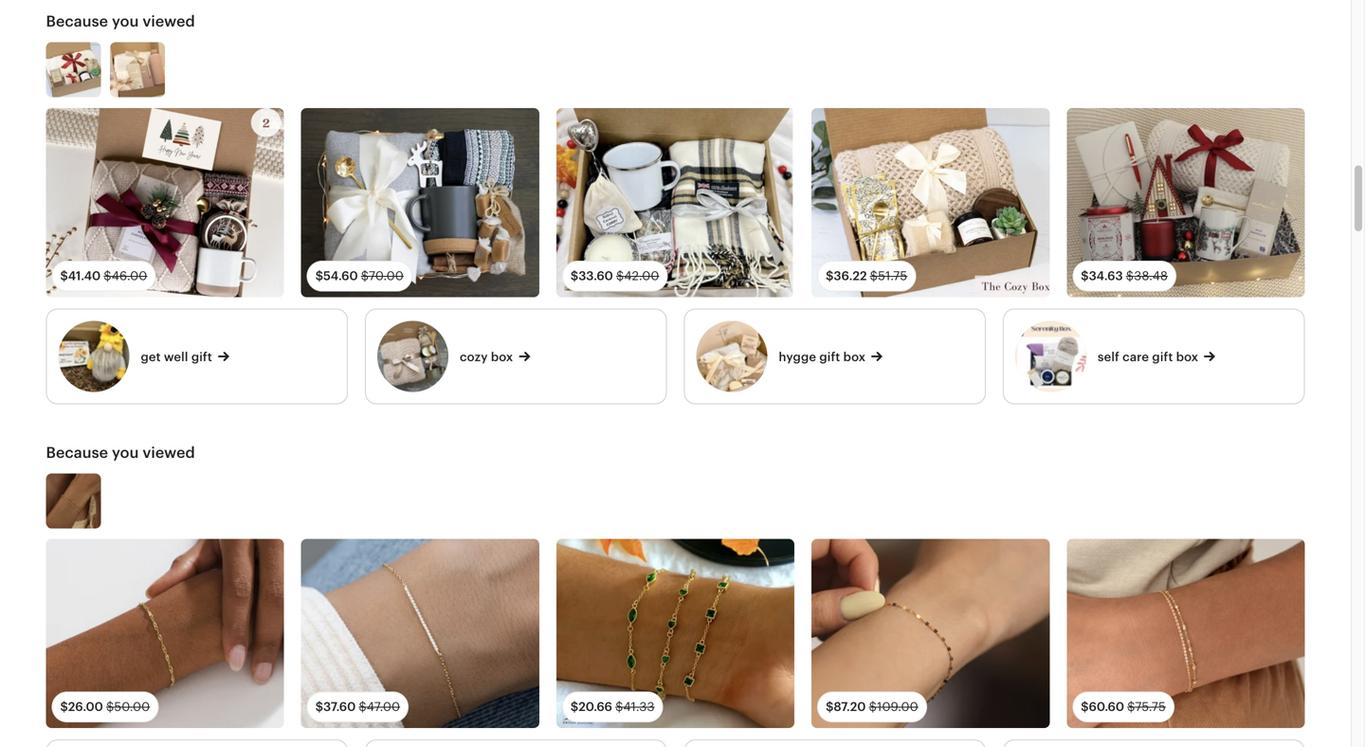 Task type: describe. For each thing, give the bounding box(es) containing it.
87.20
[[834, 700, 866, 714]]

warm and cozy gift box with blanket, employee appreciation gift, fall care package, hygge gift box, personalized gift, handmade gifts image
[[46, 42, 101, 97]]

duo bead chain bracelet • delicate bracelet • fine beaded chain bracelet • dainty, perfect for everyday wear • perfect gift for her • br016 image
[[46, 473, 101, 528]]

14k gold glitter chain bracelet, 14k single glitter chain bracelet, flat link chain gold bracelet, 14k solid gold chain bracelet image
[[812, 539, 1050, 728]]

$ right 37.60
[[359, 700, 367, 714]]

54.60
[[323, 269, 358, 283]]

1 box from the left
[[491, 350, 513, 364]]

hygge gift box
[[779, 350, 866, 364]]

$ right 34.63
[[1126, 269, 1134, 283]]

christmas gift box with bottle | corporate gift set |  fall care package | hygge gift box with blanket | personalized gift image
[[110, 42, 165, 97]]

75.75
[[1135, 700, 1166, 714]]

$ 36.22 $ 51.75
[[826, 269, 908, 283]]

hygge
[[779, 350, 816, 364]]

cozy winter gift box, christmas gift basket, holiday gift, thinking of you gift, hygge gift box, birthday gifts for women, sending a hug image
[[556, 108, 795, 297]]

$ right 54.60
[[361, 269, 369, 283]]

$ left 41.33
[[571, 700, 579, 714]]

holiday corporate gift box for clients employees secret santa gift for friends and coworkers, hygge gift box, employee appreciation gift box image
[[301, 108, 539, 297]]

60.60
[[1089, 700, 1125, 714]]

you for 46.00
[[112, 13, 139, 30]]

$ 87.20 $ 109.00
[[826, 700, 919, 714]]

$ left 109.00
[[826, 700, 834, 714]]

47.00
[[367, 700, 400, 714]]

because for 41.40
[[46, 13, 108, 30]]

$ left '42.00'
[[571, 269, 579, 283]]

$ left 51.75
[[826, 269, 834, 283]]

$ left 46.00
[[60, 269, 68, 283]]

$ 60.60 $ 75.75
[[1081, 700, 1166, 714]]

gift for get well gift
[[191, 350, 212, 364]]

41.33
[[623, 700, 655, 714]]

34.63
[[1089, 269, 1123, 283]]

70.00
[[369, 269, 404, 283]]

$ left the 47.00
[[315, 700, 323, 714]]

cozy
[[460, 350, 488, 364]]

$ right 20.66
[[615, 700, 623, 714]]

viewed for 46.00
[[143, 13, 195, 30]]

36.22
[[834, 269, 867, 283]]

you for 50.00
[[112, 444, 139, 461]]

care
[[1123, 350, 1149, 364]]

because you viewed for 46.00
[[46, 13, 195, 30]]

cozy box
[[460, 350, 513, 364]]

26.00
[[68, 700, 103, 714]]

42.00
[[624, 269, 659, 283]]

2 box from the left
[[844, 350, 866, 364]]

$ 54.60 $ 70.00
[[315, 269, 404, 283]]

$ right 36.22
[[870, 269, 878, 283]]

$ 20.66 $ 41.33
[[571, 700, 655, 714]]



Task type: locate. For each thing, give the bounding box(es) containing it.
1 because you viewed from the top
[[46, 13, 195, 30]]

$ right 33.60
[[616, 269, 624, 283]]

because you viewed up christmas gift box with bottle | corporate gift set |  fall care package | hygge gift box with blanket | personalized gift image
[[46, 13, 195, 30]]

3 gift from the left
[[1152, 350, 1173, 364]]

gift right well
[[191, 350, 212, 364]]

38.48
[[1134, 269, 1168, 283]]

1 horizontal spatial gift
[[820, 350, 840, 364]]

1 vertical spatial because
[[46, 444, 108, 461]]

20.66
[[579, 700, 612, 714]]

0 vertical spatial because
[[46, 13, 108, 30]]

because you viewed
[[46, 13, 195, 30], [46, 444, 195, 461]]

$ left 75.75
[[1081, 700, 1089, 714]]

$ 33.60 $ 42.00
[[571, 269, 659, 283]]

109.00
[[877, 700, 919, 714]]

box right cozy
[[491, 350, 513, 364]]

2 because from the top
[[46, 444, 108, 461]]

1 gift from the left
[[191, 350, 212, 364]]

2 horizontal spatial box
[[1176, 350, 1199, 364]]

0 vertical spatial viewed
[[143, 13, 195, 30]]

$ 26.00 $ 50.00
[[60, 700, 150, 714]]

2 you from the top
[[112, 444, 139, 461]]

1 horizontal spatial box
[[844, 350, 866, 364]]

37.60
[[323, 700, 356, 714]]

0 vertical spatial you
[[112, 13, 139, 30]]

viewed for 50.00
[[143, 444, 195, 461]]

1 you from the top
[[112, 13, 139, 30]]

get
[[141, 350, 161, 364]]

3 box from the left
[[1176, 350, 1199, 364]]

2 gift from the left
[[820, 350, 840, 364]]

2 viewed from the top
[[143, 444, 195, 461]]

box right care
[[1176, 350, 1199, 364]]

dainty gold twist chain bracelet - thin rope chain bracelet - twisted chain bracelet - simple gold bracelet - everyday bracelet for women image
[[46, 539, 284, 728]]

box
[[491, 350, 513, 364], [844, 350, 866, 364], [1176, 350, 1199, 364]]

box right the hygge
[[844, 350, 866, 364]]

41.40
[[68, 269, 101, 283]]

gift right care
[[1152, 350, 1173, 364]]

51.75
[[878, 269, 908, 283]]

0 vertical spatial because you viewed
[[46, 13, 195, 30]]

$ right 87.20
[[869, 700, 877, 714]]

well
[[164, 350, 188, 364]]

$ right 60.60
[[1128, 700, 1135, 714]]

2 horizontal spatial gift
[[1152, 350, 1173, 364]]

2 because you viewed from the top
[[46, 444, 195, 461]]

get well gift
[[141, 350, 212, 364]]

1 vertical spatial viewed
[[143, 444, 195, 461]]

1 vertical spatial because you viewed
[[46, 444, 195, 461]]

46.00
[[111, 269, 147, 283]]

violet double bracelet • chain • simple dainty chain • beaded satellite chain • delicate bracelet • everyday layer bracelet • 14k gold fill image
[[1067, 539, 1305, 728]]

33.60
[[579, 269, 613, 283]]

self care gift box
[[1098, 350, 1199, 364]]

winter gift box best friend, christmas gift basket hygge, holiday gift box for women, gift idea, care package for her warm gift set image
[[1067, 108, 1305, 297]]

$ 34.63 $ 38.48
[[1081, 269, 1168, 283]]

because up 'duo bead chain bracelet • delicate bracelet • fine beaded chain bracelet • dainty, perfect for everyday wear • perfect gift for her • br016' image
[[46, 444, 108, 461]]

1 vertical spatial you
[[112, 444, 139, 461]]

$ right '26.00'
[[106, 700, 114, 714]]

pavé bar bracelet, dainty bracelet, gold bracelet, diamond bracelet, delicate bracelet, stacking bracelet, gift for her, layering bracelet image
[[301, 539, 539, 728]]

self
[[1098, 350, 1120, 364]]

0 horizontal spatial box
[[491, 350, 513, 364]]

you
[[112, 13, 139, 30], [112, 444, 139, 461]]

gift for self care gift box
[[1152, 350, 1173, 364]]

because
[[46, 13, 108, 30], [46, 444, 108, 461]]

$ left 50.00
[[60, 700, 68, 714]]

50.00
[[114, 700, 150, 714]]

0 horizontal spatial gift
[[191, 350, 212, 364]]

viewed
[[143, 13, 195, 30], [143, 444, 195, 461]]

because you viewed for 50.00
[[46, 444, 195, 461]]

$ right 41.40
[[104, 269, 111, 283]]

because you viewed up 'duo bead chain bracelet • delicate bracelet • fine beaded chain bracelet • dainty, perfect for everyday wear • perfect gift for her • br016' image
[[46, 444, 195, 461]]

1 viewed from the top
[[143, 13, 195, 30]]

1 because from the top
[[46, 13, 108, 30]]

14k gold emerald bracelet | dainty sterling silver emerald chain image
[[556, 539, 795, 728]]

$ 41.40 $ 46.00
[[60, 269, 147, 283]]

holiday gift box, christmas gift idea, warm gift, winter gift box, sending a hug, gift box for women, hygge gift, new years gift idea image
[[46, 108, 284, 297]]

warm and cozy gift box with blanket, employee appreciation gift, cyber week, care package, hygge gift box, personalized gift, handmade gifts image
[[812, 108, 1050, 297]]

$ 37.60 $ 47.00
[[315, 700, 400, 714]]

$ left 70.00 on the top of page
[[315, 269, 323, 283]]

$
[[60, 269, 68, 283], [104, 269, 111, 283], [315, 269, 323, 283], [361, 269, 369, 283], [571, 269, 579, 283], [616, 269, 624, 283], [826, 269, 834, 283], [870, 269, 878, 283], [1081, 269, 1089, 283], [1126, 269, 1134, 283], [60, 700, 68, 714], [106, 700, 114, 714], [315, 700, 323, 714], [359, 700, 367, 714], [571, 700, 579, 714], [615, 700, 623, 714], [826, 700, 834, 714], [869, 700, 877, 714], [1081, 700, 1089, 714], [1128, 700, 1135, 714]]

because up warm and cozy gift box with blanket, employee appreciation gift, fall care package, hygge gift box, personalized gift, handmade gifts image
[[46, 13, 108, 30]]

gift right the hygge
[[820, 350, 840, 364]]

$ left 38.48
[[1081, 269, 1089, 283]]

gift
[[191, 350, 212, 364], [820, 350, 840, 364], [1152, 350, 1173, 364]]

because for 26.00
[[46, 444, 108, 461]]



Task type: vqa. For each thing, say whether or not it's contained in the screenshot.


